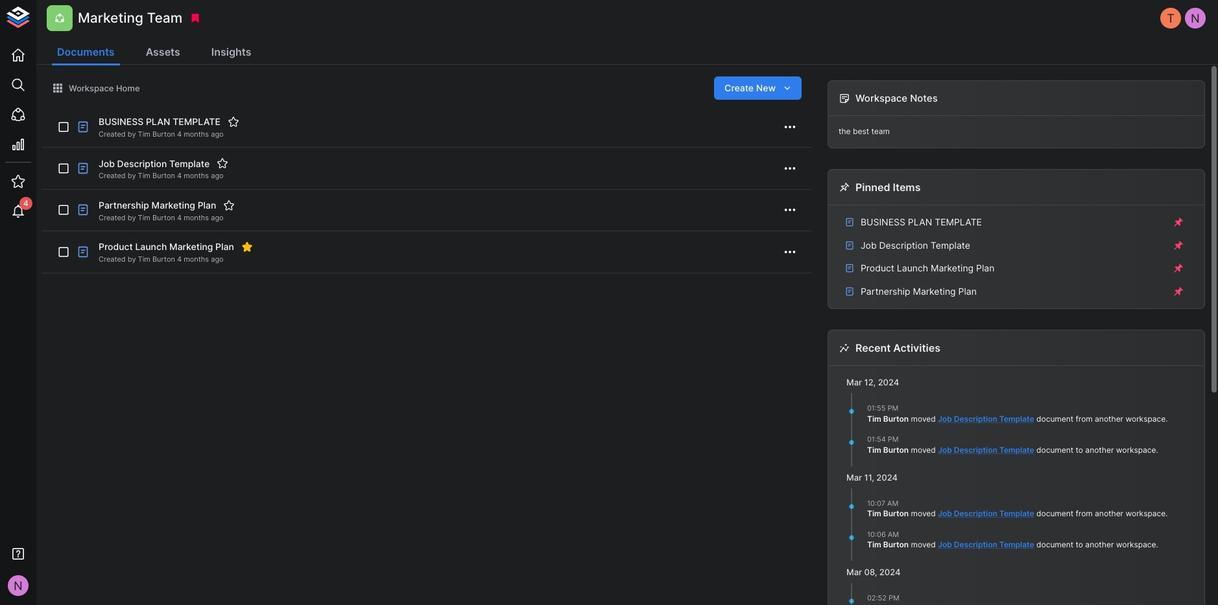 Task type: vqa. For each thing, say whether or not it's contained in the screenshot.
Proceed
no



Task type: locate. For each thing, give the bounding box(es) containing it.
1 unpin image from the top
[[1173, 217, 1185, 228]]

0 vertical spatial favorite image
[[228, 116, 239, 128]]

1 unpin image from the top
[[1173, 263, 1185, 275]]

unpin image
[[1173, 217, 1185, 228], [1173, 240, 1185, 251]]

favorite image down favorite image
[[223, 200, 235, 211]]

0 vertical spatial unpin image
[[1173, 217, 1185, 228]]

1 vertical spatial unpin image
[[1173, 286, 1185, 298]]

1 vertical spatial unpin image
[[1173, 240, 1185, 251]]

unpin image
[[1173, 263, 1185, 275], [1173, 286, 1185, 298]]

0 vertical spatial unpin image
[[1173, 263, 1185, 275]]

2 unpin image from the top
[[1173, 286, 1185, 298]]

favorite image
[[228, 116, 239, 128], [223, 200, 235, 211]]

favorite image up favorite image
[[228, 116, 239, 128]]

remove favorite image
[[241, 241, 253, 253]]



Task type: describe. For each thing, give the bounding box(es) containing it.
favorite image
[[217, 158, 228, 170]]

1 vertical spatial favorite image
[[223, 200, 235, 211]]

2 unpin image from the top
[[1173, 240, 1185, 251]]

remove bookmark image
[[190, 12, 201, 24]]



